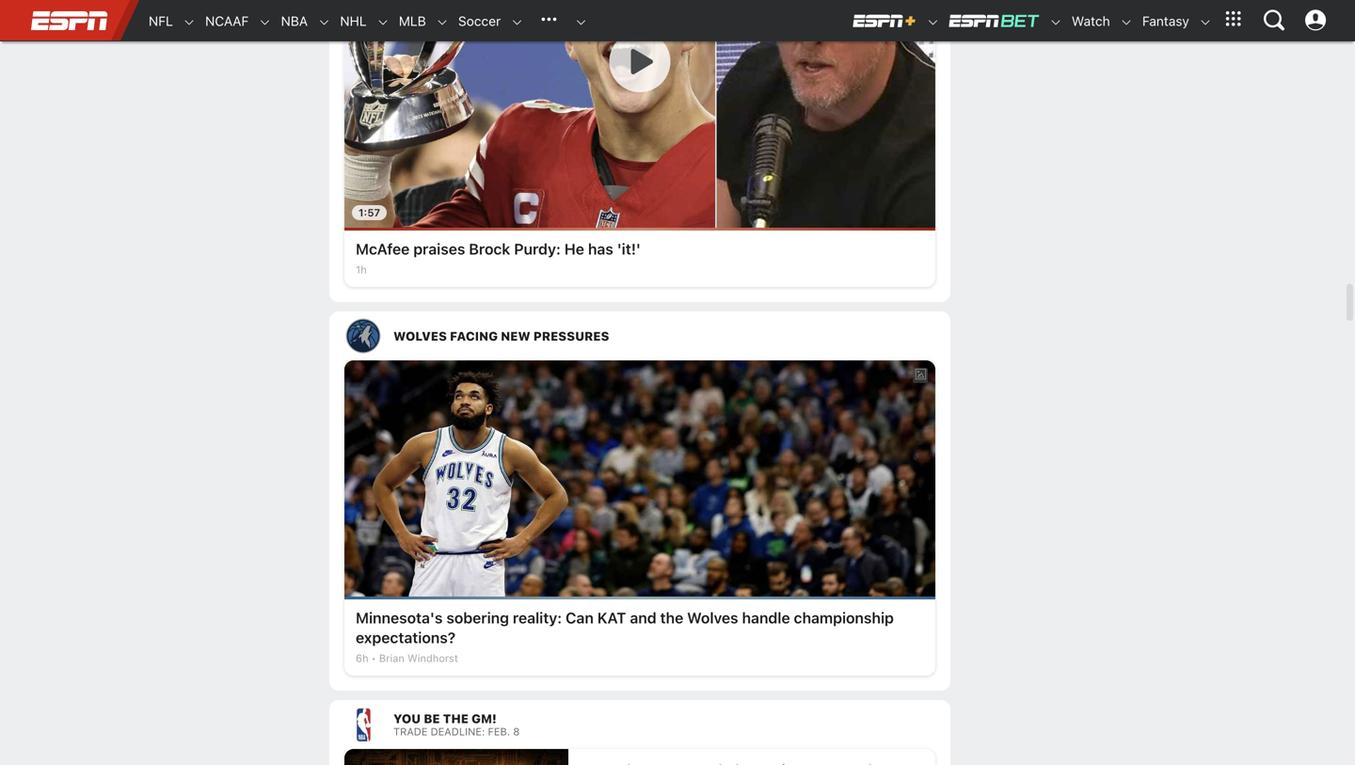 Task type: locate. For each thing, give the bounding box(es) containing it.
brian
[[379, 652, 405, 665]]

watch link
[[1062, 1, 1110, 41]]

can
[[566, 609, 594, 627]]

feb.
[[488, 726, 510, 738]]

mcafee praises brock purdy: he has 'it!' 1h
[[356, 240, 641, 276]]

wolves
[[393, 329, 447, 343]]

handle
[[742, 609, 790, 627]]

1h
[[356, 264, 367, 276]]

'it!'
[[617, 240, 641, 258]]

nba
[[281, 13, 308, 29]]

sobering
[[446, 609, 509, 627]]

soccer link
[[449, 1, 501, 41]]

mcafee
[[356, 240, 410, 258]]

trade
[[393, 726, 428, 738]]

nfl
[[149, 13, 173, 29]]

new
[[501, 329, 531, 343]]

deadline:
[[431, 726, 485, 738]]

1:57
[[359, 207, 380, 219]]

nfl link
[[139, 1, 173, 41]]

nhl link
[[331, 1, 367, 41]]



Task type: describe. For each thing, give the bounding box(es) containing it.
expectations?
[[356, 629, 456, 647]]

minnesota's
[[356, 609, 443, 627]]

you
[[393, 712, 421, 726]]

wolves
[[687, 609, 738, 627]]

mlb link
[[389, 1, 426, 41]]

windhorst
[[408, 652, 458, 665]]

fantasy
[[1143, 13, 1190, 29]]

championship
[[794, 609, 894, 627]]

kat
[[597, 609, 626, 627]]

reality:
[[513, 609, 562, 627]]

be
[[424, 712, 440, 726]]

pressures
[[534, 329, 609, 343]]

wolves facing new pressures
[[393, 329, 609, 343]]

brock
[[469, 240, 510, 258]]

nhl
[[340, 13, 367, 29]]

mlb
[[399, 13, 426, 29]]

soccer
[[458, 13, 501, 29]]

purdy:
[[514, 240, 561, 258]]

the
[[443, 712, 469, 726]]

praises
[[413, 240, 465, 258]]

gm!
[[472, 712, 497, 726]]

ncaaf
[[205, 13, 249, 29]]

the
[[660, 609, 684, 627]]

watch
[[1072, 13, 1110, 29]]

has
[[588, 240, 614, 258]]

brian windhorst
[[379, 652, 458, 665]]

ncaaf link
[[196, 1, 249, 41]]

he
[[565, 240, 584, 258]]

facing
[[450, 329, 498, 343]]

and
[[630, 609, 657, 627]]

6h
[[356, 652, 369, 665]]

8
[[513, 726, 520, 738]]

minnesota's sobering reality: can kat and the wolves handle championship expectations?
[[356, 609, 894, 647]]

fantasy link
[[1133, 1, 1190, 41]]

you be the gm! trade deadline: feb. 8
[[393, 712, 520, 738]]

nba link
[[272, 1, 308, 41]]



Task type: vqa. For each thing, say whether or not it's contained in the screenshot.
NCAAF
yes



